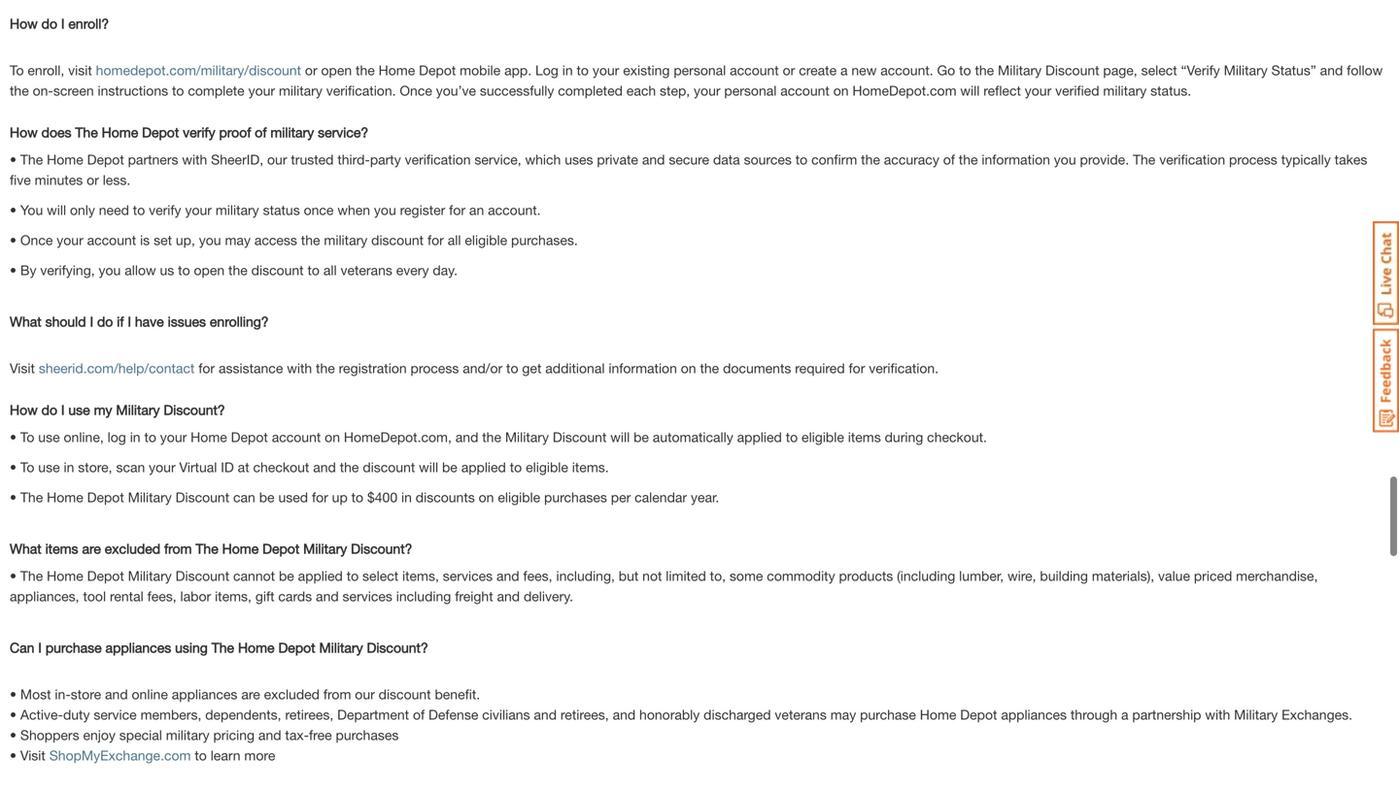 Task type: vqa. For each thing, say whether or not it's contained in the screenshot.
use do
yes



Task type: describe. For each thing, give the bounding box(es) containing it.
through
[[1071, 707, 1118, 723]]

military up trusted
[[270, 124, 314, 140]]

using
[[175, 640, 208, 656]]

account up • to use in store, scan your virtual id at checkout and the discount will be applied to eligible items.
[[272, 429, 321, 445]]

0 horizontal spatial may
[[225, 232, 251, 248]]

home inside or open the home depot mobile app. log in to your existing personal account or create a new account. go to the military discount page, select "verify military status" and follow the on-screen instructions to complete your military verification. once you've successfully completed each step, your personal account on homedepot.com will reflect your verified military status.
[[379, 62, 415, 78]]

in right log at bottom
[[130, 429, 140, 445]]

used
[[278, 490, 308, 506]]

• for • you will only need to verify your military status once when you register for an account.
[[10, 202, 17, 218]]

1 horizontal spatial all
[[448, 232, 461, 248]]

with inside • most in-store and online appliances are excluded from our discount benefit. • active-duty service members, dependents, retirees, department of defense civilians and retirees, and honorably discharged veterans may purchase home depot appliances through a partnership with military exchanges. • shoppers enjoy special military pricing and tax-free purchases • visit shopmyexchange.com to learn more
[[1205, 707, 1230, 723]]

purchases inside • most in-store and online appliances are excluded from our discount benefit. • active-duty service members, dependents, retirees, department of defense civilians and retirees, and honorably discharged veterans may purchase home depot appliances through a partnership with military exchanges. • shoppers enjoy special military pricing and tax-free purchases • visit shopmyexchange.com to learn more
[[336, 728, 399, 744]]

0 horizontal spatial all
[[323, 262, 337, 278]]

labor
[[180, 589, 211, 605]]

military up reflect
[[998, 62, 1042, 78]]

military down get
[[505, 429, 549, 445]]

required
[[795, 360, 845, 376]]

only
[[70, 202, 95, 218]]

checkout.
[[927, 429, 987, 445]]

military up department
[[319, 640, 363, 656]]

to right us
[[178, 262, 190, 278]]

• by verifying, you allow us to open the discount to all veterans every day.
[[10, 262, 458, 278]]

minutes
[[35, 172, 83, 188]]

your up up,
[[185, 202, 212, 218]]

how does the home depot verify proof of military service?
[[10, 124, 368, 140]]

military up log at bottom
[[116, 402, 160, 418]]

and up up
[[313, 460, 336, 476]]

"verify
[[1181, 62, 1220, 78]]

• for • the home depot military discount cannot be applied to select items, services and fees, including, but not limited to, some commodity products (including lumber, wire, building materials), value priced merchandise, appliances, tool rental fees, labor items, gift cards and services including freight and delivery.
[[10, 568, 17, 584]]

does
[[41, 124, 71, 140]]

how for how do i use my military discount?
[[10, 402, 38, 418]]

the left registration
[[316, 360, 335, 376]]

service?
[[318, 124, 368, 140]]

create
[[799, 62, 837, 78]]

of inside the • the home depot partners with sheerid, our trusted third-party verification service, which uses private and secure data sources to confirm the accuracy of the information you provide. the verification process typically takes five minutes or less.
[[943, 152, 955, 168]]

free
[[309, 728, 332, 744]]

shoppers
[[20, 728, 79, 744]]

you inside the • the home depot partners with sheerid, our trusted third-party verification service, which uses private and secure data sources to confirm the accuracy of the information you provide. the verification process typically takes five minutes or less.
[[1054, 152, 1076, 168]]

your right step,
[[694, 83, 721, 99]]

at
[[238, 460, 249, 476]]

• for • to use online, log in to your home depot account on homedepot.com, and the military discount will be automatically applied to eligible items during checkout.
[[10, 429, 17, 445]]

i for do
[[90, 314, 93, 330]]

1 vertical spatial with
[[287, 360, 312, 376]]

be up discounts
[[442, 460, 457, 476]]

visit
[[68, 62, 92, 78]]

provide.
[[1080, 152, 1129, 168]]

discounts
[[416, 490, 475, 506]]

1 vertical spatial appliances
[[172, 687, 238, 703]]

but
[[619, 568, 639, 584]]

excluded inside • most in-store and online appliances are excluded from our discount benefit. • active-duty service members, dependents, retirees, department of defense civilians and retirees, and honorably discharged veterans may purchase home depot appliances through a partnership with military exchanges. • shoppers enjoy special military pricing and tax-free purchases • visit shopmyexchange.com to learn more
[[264, 687, 320, 703]]

1 vertical spatial items,
[[215, 589, 252, 605]]

0 horizontal spatial from
[[164, 541, 192, 557]]

are inside • most in-store and online appliances are excluded from our discount benefit. • active-duty service members, dependents, retirees, department of defense civilians and retirees, and honorably discharged veterans may purchase home depot appliances through a partnership with military exchanges. • shoppers enjoy special military pricing and tax-free purchases • visit shopmyexchange.com to learn more
[[241, 687, 260, 703]]

discount down access
[[251, 262, 304, 278]]

• you will only need to verify your military status once when you register for an account.
[[10, 202, 541, 218]]

i right if
[[128, 314, 131, 330]]

special
[[119, 728, 162, 744]]

may inside • most in-store and online appliances are excluded from our discount benefit. • active-duty service members, dependents, retirees, department of defense civilians and retirees, and honorably discharged veterans may purchase home depot appliances through a partnership with military exchanges. • shoppers enjoy special military pricing and tax-free purchases • visit shopmyexchange.com to learn more
[[831, 707, 856, 723]]

military inside • most in-store and online appliances are excluded from our discount benefit. • active-duty service members, dependents, retirees, department of defense civilians and retirees, and honorably discharged veterans may purchase home depot appliances through a partnership with military exchanges. • shoppers enjoy special military pricing and tax-free purchases • visit shopmyexchange.com to learn more
[[1234, 707, 1278, 723]]

0 vertical spatial appliances
[[105, 640, 171, 656]]

or inside the • the home depot partners with sheerid, our trusted third-party verification service, which uses private and secure data sources to confirm the accuracy of the information you provide. the verification process typically takes five minutes or less.
[[87, 172, 99, 188]]

• once your account is set up, you may access the military discount for all eligible purchases.
[[10, 232, 578, 248]]

what items are excluded from the home depot military discount?
[[10, 541, 412, 557]]

and left 'honorably'
[[613, 707, 636, 723]]

military up service?
[[279, 83, 322, 99]]

military right "verify
[[1224, 62, 1268, 78]]

secure
[[669, 152, 709, 168]]

your up verifying, in the top left of the page
[[57, 232, 83, 248]]

visit inside • most in-store and online appliances are excluded from our discount benefit. • active-duty service members, dependents, retirees, department of defense civilians and retirees, and honorably discharged veterans may purchase home depot appliances through a partnership with military exchanges. • shoppers enjoy special military pricing and tax-free purchases • visit shopmyexchange.com to learn more
[[20, 748, 45, 764]]

year.
[[691, 490, 719, 506]]

from inside • most in-store and online appliances are excluded from our discount benefit. • active-duty service members, dependents, retirees, department of defense civilians and retirees, and honorably discharged veterans may purchase home depot appliances through a partnership with military exchanges. • shoppers enjoy special military pricing and tax-free purchases • visit shopmyexchange.com to learn more
[[323, 687, 351, 703]]

to down homedepot.com/military/discount
[[172, 83, 184, 99]]

products
[[839, 568, 893, 584]]

the up service?
[[356, 62, 375, 78]]

0 horizontal spatial information
[[609, 360, 677, 376]]

the left documents
[[700, 360, 719, 376]]

our inside the • the home depot partners with sheerid, our trusted third-party verification service, which uses private and secure data sources to confirm the accuracy of the information you provide. the verification process typically takes five minutes or less.
[[267, 152, 287, 168]]

0 vertical spatial verify
[[183, 124, 215, 140]]

mobile
[[460, 62, 501, 78]]

to right "go"
[[959, 62, 971, 78]]

a inside or open the home depot mobile app. log in to your existing personal account or create a new account. go to the military discount page, select "verify military status" and follow the on-screen instructions to complete your military verification. once you've successfully completed each step, your personal account on homedepot.com will reflect your verified military status.
[[840, 62, 848, 78]]

and left including,
[[497, 568, 519, 584]]

discount inside • most in-store and online appliances are excluded from our discount benefit. • active-duty service members, dependents, retirees, department of defense civilians and retirees, and honorably discharged veterans may purchase home depot appliances through a partnership with military exchanges. • shoppers enjoy special military pricing and tax-free purchases • visit shopmyexchange.com to learn more
[[379, 687, 431, 703]]

honorably
[[639, 707, 700, 723]]

1 horizontal spatial or
[[305, 62, 317, 78]]

partners
[[128, 152, 178, 168]]

to inside • most in-store and online appliances are excluded from our discount benefit. • active-duty service members, dependents, retirees, department of defense civilians and retirees, and honorably discharged veterans may purchase home depot appliances through a partnership with military exchanges. • shoppers enjoy special military pricing and tax-free purchases • visit shopmyexchange.com to learn more
[[195, 748, 207, 764]]

uses
[[565, 152, 593, 168]]

the up up
[[340, 460, 359, 476]]

and right cards
[[316, 589, 339, 605]]

• for • by verifying, you allow us to open the discount to all veterans every day.
[[10, 262, 17, 278]]

and up discounts
[[455, 429, 478, 445]]

applied inside • the home depot military discount cannot be applied to select items, services and fees, including, but not limited to, some commodity products (including lumber, wire, building materials), value priced merchandise, appliances, tool rental fees, labor items, gift cards and services including freight and delivery.
[[298, 568, 343, 584]]

1 vertical spatial open
[[194, 262, 225, 278]]

takes
[[1335, 152, 1368, 168]]

the up reflect
[[975, 62, 994, 78]]

account down need
[[87, 232, 136, 248]]

how do i use my military discount?
[[10, 402, 225, 418]]

how for how do i enroll?
[[10, 15, 38, 32]]

on right discounts
[[479, 490, 494, 506]]

1 retirees, from the left
[[285, 707, 334, 723]]

to inside the • the home depot partners with sheerid, our trusted third-party verification service, which uses private and secure data sources to confirm the accuracy of the information you provide. the verification process typically takes five minutes or less.
[[796, 152, 808, 168]]

i for use
[[61, 402, 65, 418]]

1 vertical spatial services
[[343, 589, 392, 605]]

you right up,
[[199, 232, 221, 248]]

for left assistance
[[198, 360, 215, 376]]

an
[[469, 202, 484, 218]]

your right scan
[[149, 460, 176, 476]]

will right you
[[47, 202, 66, 218]]

per
[[611, 490, 631, 506]]

open inside or open the home depot mobile app. log in to your existing personal account or create a new account. go to the military discount page, select "verify military status" and follow the on-screen instructions to complete your military verification. once you've successfully completed each step, your personal account on homedepot.com will reflect your verified military status.
[[321, 62, 352, 78]]

by
[[20, 262, 36, 278]]

• the home depot military discount can be used for up to $400 in discounts on eligible purchases per calendar year.
[[10, 490, 719, 506]]

1 horizontal spatial items,
[[402, 568, 439, 584]]

purchases.
[[511, 232, 578, 248]]

limited
[[666, 568, 706, 584]]

eligible down an at the left
[[465, 232, 507, 248]]

1 horizontal spatial services
[[443, 568, 493, 584]]

you left allow
[[99, 262, 121, 278]]

process inside the • the home depot partners with sheerid, our trusted third-party verification service, which uses private and secure data sources to confirm the accuracy of the information you provide. the verification process typically takes five minutes or less.
[[1229, 152, 1278, 168]]

to right need
[[133, 202, 145, 218]]

your right complete
[[248, 83, 275, 99]]

what should i do if i have issues enrolling?
[[10, 314, 269, 330]]

discount down virtual
[[176, 490, 229, 506]]

account. inside or open the home depot mobile app. log in to your existing personal account or create a new account. go to the military discount page, select "verify military status" and follow the on-screen instructions to complete your military verification. once you've successfully completed each step, your personal account on homedepot.com will reflect your verified military status.
[[881, 62, 933, 78]]

for left an at the left
[[449, 202, 465, 218]]

your right reflect
[[1025, 83, 1052, 99]]

items.
[[572, 460, 609, 476]]

trusted
[[291, 152, 334, 168]]

the down once
[[301, 232, 320, 248]]

military down page,
[[1103, 83, 1147, 99]]

issues
[[168, 314, 206, 330]]

instructions
[[98, 83, 168, 99]]

0 vertical spatial to
[[10, 62, 24, 78]]

0 vertical spatial personal
[[674, 62, 726, 78]]

cannot
[[233, 568, 275, 584]]

• for • once your account is set up, you may access the military discount for all eligible purchases.
[[10, 232, 17, 248]]

register
[[400, 202, 445, 218]]

private
[[597, 152, 638, 168]]

learn
[[211, 748, 241, 764]]

discount inside • the home depot military discount cannot be applied to select items, services and fees, including, but not limited to, some commodity products (including lumber, wire, building materials), value priced merchandise, appliances, tool rental fees, labor items, gift cards and services including freight and delivery.
[[176, 568, 229, 584]]

0 vertical spatial fees,
[[523, 568, 552, 584]]

priced
[[1194, 568, 1232, 584]]

will up per
[[610, 429, 630, 445]]

duty
[[63, 707, 90, 723]]

home inside the • the home depot partners with sheerid, our trusted third-party verification service, which uses private and secure data sources to confirm the accuracy of the information you provide. the verification process typically takes five minutes or less.
[[47, 152, 83, 168]]

more
[[244, 748, 275, 764]]

follow
[[1347, 62, 1383, 78]]

the up enrolling?
[[228, 262, 248, 278]]

and up service
[[105, 687, 128, 703]]

0 horizontal spatial excluded
[[105, 541, 160, 557]]

the right confirm
[[861, 152, 880, 168]]

• for • most in-store and online appliances are excluded from our discount benefit. • active-duty service members, dependents, retirees, department of defense civilians and retirees, and honorably discharged veterans may purchase home depot appliances through a partnership with military exchanges. • shoppers enjoy special military pricing and tax-free purchases • visit shopmyexchange.com to learn more
[[10, 687, 17, 703]]

on-
[[33, 83, 53, 99]]

military inside • the home depot military discount cannot be applied to select items, services and fees, including, but not limited to, some commodity products (including lumber, wire, building materials), value priced merchandise, appliances, tool rental fees, labor items, gift cards and services including freight and delivery.
[[128, 568, 172, 584]]

your up virtual
[[160, 429, 187, 445]]

not
[[642, 568, 662, 584]]

the down the and/or
[[482, 429, 501, 445]]

will up discounts
[[419, 460, 438, 476]]

to down required at the top of the page
[[786, 429, 798, 445]]

existing
[[623, 62, 670, 78]]

eligible down required at the top of the page
[[802, 429, 844, 445]]

0 vertical spatial applied
[[737, 429, 782, 445]]

discount up $400
[[363, 460, 415, 476]]

delivery.
[[524, 589, 573, 605]]

up
[[332, 490, 348, 506]]

and right the freight
[[497, 589, 520, 605]]

1 horizontal spatial items
[[848, 429, 881, 445]]

discount up items.
[[553, 429, 607, 445]]

depot inside • the home depot military discount cannot be applied to select items, services and fees, including, but not limited to, some commodity products (including lumber, wire, building materials), value priced merchandise, appliances, tool rental fees, labor items, gift cards and services including freight and delivery.
[[87, 568, 124, 584]]

on up • to use in store, scan your virtual id at checkout and the discount will be applied to eligible items.
[[325, 429, 340, 445]]

for right required at the top of the page
[[849, 360, 865, 376]]

sheerid.com/help/contact link
[[39, 360, 195, 376]]

some
[[730, 568, 763, 584]]

on inside or open the home depot mobile app. log in to your existing personal account or create a new account. go to the military discount page, select "verify military status" and follow the on-screen instructions to complete your military verification. once you've successfully completed each step, your personal account on homedepot.com will reflect your verified military status.
[[833, 83, 849, 99]]

homedepot.com/military/discount link
[[96, 62, 301, 78]]

on left documents
[[681, 360, 696, 376]]

discount? for from
[[351, 541, 412, 557]]

when
[[337, 202, 370, 218]]

data
[[713, 152, 740, 168]]

new
[[852, 62, 877, 78]]

typically
[[1281, 152, 1331, 168]]

lumber,
[[959, 568, 1004, 584]]

and up more
[[258, 728, 281, 744]]

1 horizontal spatial applied
[[461, 460, 506, 476]]

and inside the • the home depot partners with sheerid, our trusted third-party verification service, which uses private and secure data sources to confirm the accuracy of the information you provide. the verification process typically takes five minutes or less.
[[642, 152, 665, 168]]

what for what items are excluded from the home depot military discount?
[[10, 541, 41, 557]]

to down • to use online, log in to your home depot account on homedepot.com, and the military discount will be automatically applied to eligible items during checkout.
[[510, 460, 522, 476]]

homedepot.com,
[[344, 429, 452, 445]]

you right when
[[374, 202, 396, 218]]

enrolling?
[[210, 314, 269, 330]]

1 vertical spatial personal
[[724, 83, 777, 99]]

reflect
[[984, 83, 1021, 99]]

your up completed
[[593, 62, 619, 78]]

members,
[[140, 707, 201, 723]]

every
[[396, 262, 429, 278]]

enroll,
[[28, 62, 64, 78]]

sheerid,
[[211, 152, 263, 168]]

0 horizontal spatial are
[[82, 541, 101, 557]]

including
[[396, 589, 451, 605]]

0 horizontal spatial process
[[411, 360, 459, 376]]

the right accuracy
[[959, 152, 978, 168]]

tax-
[[285, 728, 309, 744]]

• for • to use in store, scan your virtual id at checkout and the discount will be applied to eligible items.
[[10, 460, 17, 476]]

is
[[140, 232, 150, 248]]



Task type: locate. For each thing, give the bounding box(es) containing it.
1 • from the top
[[10, 152, 17, 168]]

in inside or open the home depot mobile app. log in to your existing personal account or create a new account. go to the military discount page, select "verify military status" and follow the on-screen instructions to complete your military verification. once you've successfully completed each step, your personal account on homedepot.com will reflect your verified military status.
[[562, 62, 573, 78]]

eligible down • to use online, log in to your home depot account on homedepot.com, and the military discount will be automatically applied to eligible items during checkout.
[[498, 490, 540, 506]]

0 vertical spatial account.
[[881, 62, 933, 78]]

military down when
[[324, 232, 368, 248]]

2 • from the top
[[10, 202, 17, 218]]

be left automatically
[[634, 429, 649, 445]]

department
[[337, 707, 409, 723]]

app.
[[504, 62, 532, 78]]

once
[[304, 202, 334, 218]]

11 • from the top
[[10, 728, 17, 744]]

of
[[255, 124, 267, 140], [943, 152, 955, 168], [413, 707, 425, 723]]

you've
[[436, 83, 476, 99]]

to left get
[[506, 360, 518, 376]]

2 vertical spatial applied
[[298, 568, 343, 584]]

process left the and/or
[[411, 360, 459, 376]]

1 vertical spatial information
[[609, 360, 677, 376]]

0 horizontal spatial verification
[[405, 152, 471, 168]]

us
[[160, 262, 174, 278]]

status
[[263, 202, 300, 218]]

service
[[94, 707, 137, 723]]

verify left proof
[[183, 124, 215, 140]]

with inside the • the home depot partners with sheerid, our trusted third-party verification service, which uses private and secure data sources to confirm the accuracy of the information you provide. the verification process typically takes five minutes or less.
[[182, 152, 207, 168]]

and right civilians
[[534, 707, 557, 723]]

do left enroll?
[[41, 15, 57, 32]]

0 horizontal spatial purchase
[[45, 640, 102, 656]]

1 horizontal spatial a
[[1121, 707, 1129, 723]]

assistance
[[219, 360, 283, 376]]

depot inside or open the home depot mobile app. log in to your existing personal account or create a new account. go to the military discount page, select "verify military status" and follow the on-screen instructions to complete your military verification. once you've successfully completed each step, your personal account on homedepot.com will reflect your verified military status.
[[419, 62, 456, 78]]

2 horizontal spatial applied
[[737, 429, 782, 445]]

information inside the • the home depot partners with sheerid, our trusted third-party verification service, which uses private and secure data sources to confirm the accuracy of the information you provide. the verification process typically takes five minutes or less.
[[982, 152, 1050, 168]]

0 vertical spatial from
[[164, 541, 192, 557]]

be inside • the home depot military discount cannot be applied to select items, services and fees, including, but not limited to, some commodity products (including lumber, wire, building materials), value priced merchandise, appliances, tool rental fees, labor items, gift cards and services including freight and delivery.
[[279, 568, 294, 584]]

i right should
[[90, 314, 93, 330]]

1 vertical spatial veterans
[[775, 707, 827, 723]]

be up cards
[[279, 568, 294, 584]]

once inside or open the home depot mobile app. log in to your existing personal account or create a new account. go to the military discount page, select "verify military status" and follow the on-screen instructions to complete your military verification. once you've successfully completed each step, your personal account on homedepot.com will reflect your verified military status.
[[400, 83, 432, 99]]

open down up,
[[194, 262, 225, 278]]

purchase inside • most in-store and online appliances are excluded from our discount benefit. • active-duty service members, dependents, retirees, department of defense civilians and retirees, and honorably discharged veterans may purchase home depot appliances through a partnership with military exchanges. • shoppers enjoy special military pricing and tax-free purchases • visit shopmyexchange.com to learn more
[[860, 707, 916, 723]]

• for • the home depot partners with sheerid, our trusted third-party verification service, which uses private and secure data sources to confirm the accuracy of the information you provide. the verification process typically takes five minutes or less.
[[10, 152, 17, 168]]

2 vertical spatial to
[[20, 460, 34, 476]]

verified
[[1055, 83, 1099, 99]]

how left my
[[10, 402, 38, 418]]

0 horizontal spatial once
[[20, 232, 53, 248]]

what for what should i do if i have issues enrolling?
[[10, 314, 41, 330]]

military inside • most in-store and online appliances are excluded from our discount benefit. • active-duty service members, dependents, retirees, department of defense civilians and retirees, and honorably discharged veterans may purchase home depot appliances through a partnership with military exchanges. • shoppers enjoy special military pricing and tax-free purchases • visit shopmyexchange.com to learn more
[[166, 728, 210, 744]]

veterans right discharged
[[775, 707, 827, 723]]

a inside • most in-store and online appliances are excluded from our discount benefit. • active-duty service members, dependents, retirees, department of defense civilians and retirees, and honorably discharged veterans may purchase home depot appliances through a partnership with military exchanges. • shoppers enjoy special military pricing and tax-free purchases • visit shopmyexchange.com to learn more
[[1121, 707, 1129, 723]]

2 vertical spatial appliances
[[1001, 707, 1067, 723]]

checkout
[[253, 460, 309, 476]]

1 vertical spatial purchase
[[860, 707, 916, 723]]

benefit.
[[435, 687, 480, 703]]

select inside or open the home depot mobile app. log in to your existing personal account or create a new account. go to the military discount page, select "verify military status" and follow the on-screen instructions to complete your military verification. once you've successfully completed each step, your personal account on homedepot.com will reflect your verified military status.
[[1141, 62, 1177, 78]]

discount inside or open the home depot mobile app. log in to your existing personal account or create a new account. go to the military discount page, select "verify military status" and follow the on-screen instructions to complete your military verification. once you've successfully completed each step, your personal account on homedepot.com will reflect your verified military status.
[[1046, 62, 1100, 78]]

which
[[525, 152, 561, 168]]

pricing
[[213, 728, 255, 744]]

• the home depot military discount cannot be applied to select items, services and fees, including, but not limited to, some commodity products (including lumber, wire, building materials), value priced merchandise, appliances, tool rental fees, labor items, gift cards and services including freight and delivery.
[[10, 568, 1318, 605]]

eligible left items.
[[526, 460, 568, 476]]

7 • from the top
[[10, 490, 17, 506]]

a
[[840, 62, 848, 78], [1121, 707, 1129, 723]]

how up enroll,
[[10, 15, 38, 32]]

and left follow
[[1320, 62, 1343, 78]]

to for • to use in store, scan your virtual id at checkout and the discount will be applied to eligible items.
[[20, 460, 34, 476]]

0 horizontal spatial verify
[[149, 202, 181, 218]]

4 • from the top
[[10, 262, 17, 278]]

additional
[[545, 360, 605, 376]]

to left store,
[[20, 460, 34, 476]]

0 vertical spatial with
[[182, 152, 207, 168]]

i right can
[[38, 640, 42, 656]]

0 vertical spatial select
[[1141, 62, 1177, 78]]

live chat image
[[1373, 222, 1399, 326]]

military down members,
[[166, 728, 210, 744]]

military down scan
[[128, 490, 172, 506]]

how for how does the home depot verify proof of military service?
[[10, 124, 38, 140]]

with down how does the home depot verify proof of military service? at the top of page
[[182, 152, 207, 168]]

fees,
[[523, 568, 552, 584], [147, 589, 177, 605]]

1 horizontal spatial veterans
[[775, 707, 827, 723]]

account left create
[[730, 62, 779, 78]]

0 horizontal spatial items,
[[215, 589, 252, 605]]

1 vertical spatial of
[[943, 152, 955, 168]]

day.
[[433, 262, 458, 278]]

wire,
[[1008, 568, 1036, 584]]

1 horizontal spatial with
[[287, 360, 312, 376]]

you
[[1054, 152, 1076, 168], [374, 202, 396, 218], [199, 232, 221, 248], [99, 262, 121, 278]]

use for in
[[38, 460, 60, 476]]

do left if
[[97, 314, 113, 330]]

1 vertical spatial verification.
[[869, 360, 939, 376]]

to right log at bottom
[[144, 429, 156, 445]]

depot inside • most in-store and online appliances are excluded from our discount benefit. • active-duty service members, dependents, retirees, department of defense civilians and retirees, and honorably discharged veterans may purchase home depot appliances through a partnership with military exchanges. • shoppers enjoy special military pricing and tax-free purchases • visit shopmyexchange.com to learn more
[[960, 707, 997, 723]]

be right can
[[259, 490, 275, 506]]

1 verification from the left
[[405, 152, 471, 168]]

military down up
[[303, 541, 347, 557]]

2 how from the top
[[10, 124, 38, 140]]

0 horizontal spatial applied
[[298, 568, 343, 584]]

discount? for using
[[367, 640, 428, 656]]

visit sheerid.com/help/contact for assistance with the registration process and/or to get additional information on the documents required for verification.
[[10, 360, 939, 376]]

visit left the sheerid.com/help/contact
[[10, 360, 35, 376]]

3 how from the top
[[10, 402, 38, 418]]

0 vertical spatial open
[[321, 62, 352, 78]]

military left "status"
[[216, 202, 259, 218]]

third-
[[338, 152, 370, 168]]

fees, up delivery.
[[523, 568, 552, 584]]

five
[[10, 172, 31, 188]]

if
[[117, 314, 124, 330]]

how
[[10, 15, 38, 32], [10, 124, 38, 140], [10, 402, 38, 418]]

excluded
[[105, 541, 160, 557], [264, 687, 320, 703]]

0 vertical spatial of
[[255, 124, 267, 140]]

1 horizontal spatial process
[[1229, 152, 1278, 168]]

do for use
[[41, 402, 57, 418]]

0 vertical spatial once
[[400, 83, 432, 99]]

defense
[[429, 707, 478, 723]]

can i purchase appliances using the home depot military discount?
[[10, 640, 428, 656]]

•
[[10, 152, 17, 168], [10, 202, 17, 218], [10, 232, 17, 248], [10, 262, 17, 278], [10, 429, 17, 445], [10, 460, 17, 476], [10, 490, 17, 506], [10, 568, 17, 584], [10, 687, 17, 703], [10, 707, 17, 723], [10, 728, 17, 744], [10, 748, 17, 764]]

i for enroll?
[[61, 15, 65, 32]]

1 vertical spatial do
[[97, 314, 113, 330]]

tool
[[83, 589, 106, 605]]

and left secure
[[642, 152, 665, 168]]

purchases down items.
[[544, 490, 607, 506]]

1 horizontal spatial account.
[[881, 62, 933, 78]]

of right accuracy
[[943, 152, 955, 168]]

dependents,
[[205, 707, 281, 723]]

calendar
[[635, 490, 687, 506]]

2 horizontal spatial with
[[1205, 707, 1230, 723]]

1 vertical spatial applied
[[461, 460, 506, 476]]

enjoy
[[83, 728, 116, 744]]

0 vertical spatial may
[[225, 232, 251, 248]]

0 horizontal spatial open
[[194, 262, 225, 278]]

to up completed
[[577, 62, 589, 78]]

for up day.
[[428, 232, 444, 248]]

• to use in store, scan your virtual id at checkout and the discount will be applied to eligible items.
[[10, 460, 609, 476]]

1 vertical spatial from
[[323, 687, 351, 703]]

0 horizontal spatial items
[[45, 541, 78, 557]]

are up dependents, at the bottom left
[[241, 687, 260, 703]]

• inside the • the home depot partners with sheerid, our trusted third-party verification service, which uses private and secure data sources to confirm the accuracy of the information you provide. the verification process typically takes five minutes or less.
[[10, 152, 17, 168]]

home inside • the home depot military discount cannot be applied to select items, services and fees, including, but not limited to, some commodity products (including lumber, wire, building materials), value priced merchandise, appliances, tool rental fees, labor items, gift cards and services including freight and delivery.
[[47, 568, 83, 584]]

services left "including"
[[343, 589, 392, 605]]

2 vertical spatial use
[[38, 460, 60, 476]]

1 vertical spatial items
[[45, 541, 78, 557]]

9 • from the top
[[10, 687, 17, 703]]

0 vertical spatial services
[[443, 568, 493, 584]]

1 horizontal spatial from
[[323, 687, 351, 703]]

0 vertical spatial verification.
[[326, 83, 396, 99]]

2 what from the top
[[10, 541, 41, 557]]

of left defense
[[413, 707, 425, 723]]

select inside • the home depot military discount cannot be applied to select items, services and fees, including, but not limited to, some commodity products (including lumber, wire, building materials), value priced merchandise, appliances, tool rental fees, labor items, gift cards and services including freight and delivery.
[[362, 568, 399, 584]]

home inside • most in-store and online appliances are excluded from our discount benefit. • active-duty service members, dependents, retirees, department of defense civilians and retirees, and honorably discharged veterans may purchase home depot appliances through a partnership with military exchanges. • shoppers enjoy special military pricing and tax-free purchases • visit shopmyexchange.com to learn more
[[920, 707, 957, 723]]

0 vertical spatial discount?
[[164, 402, 225, 418]]

most
[[20, 687, 51, 703]]

0 horizontal spatial select
[[362, 568, 399, 584]]

0 horizontal spatial veterans
[[341, 262, 392, 278]]

to for • to use online, log in to your home depot account on homedepot.com, and the military discount will be automatically applied to eligible items during checkout.
[[20, 429, 34, 445]]

purchases down department
[[336, 728, 399, 744]]

screen
[[53, 83, 94, 99]]

1 vertical spatial how
[[10, 124, 38, 140]]

virtual
[[179, 460, 217, 476]]

partnership
[[1132, 707, 1201, 723]]

get
[[522, 360, 542, 376]]

1 vertical spatial account.
[[488, 202, 541, 218]]

process left typically
[[1229, 152, 1278, 168]]

0 horizontal spatial purchases
[[336, 728, 399, 744]]

discount up labor
[[176, 568, 229, 584]]

active-
[[20, 707, 63, 723]]

to down • the home depot military discount can be used for up to $400 in discounts on eligible purchases per calendar year.
[[347, 568, 359, 584]]

once left you've
[[400, 83, 432, 99]]

military
[[279, 83, 322, 99], [1103, 83, 1147, 99], [270, 124, 314, 140], [216, 202, 259, 218], [324, 232, 368, 248], [166, 728, 210, 744]]

step,
[[660, 83, 690, 99]]

or left create
[[783, 62, 795, 78]]

1 vertical spatial to
[[20, 429, 34, 445]]

personal up sources
[[724, 83, 777, 99]]

0 horizontal spatial of
[[255, 124, 267, 140]]

1 horizontal spatial verification
[[1159, 152, 1225, 168]]

feedback link image
[[1373, 328, 1399, 433]]

0 vertical spatial information
[[982, 152, 1050, 168]]

0 vertical spatial are
[[82, 541, 101, 557]]

1 horizontal spatial purchases
[[544, 490, 607, 506]]

for left up
[[312, 490, 328, 506]]

1 vertical spatial process
[[411, 360, 459, 376]]

0 horizontal spatial a
[[840, 62, 848, 78]]

proof
[[219, 124, 251, 140]]

in left store,
[[64, 460, 74, 476]]

6 • from the top
[[10, 460, 17, 476]]

• for • the home depot military discount can be used for up to $400 in discounts on eligible purchases per calendar year.
[[10, 490, 17, 506]]

2 horizontal spatial or
[[783, 62, 795, 78]]

1 horizontal spatial of
[[413, 707, 425, 723]]

use left my
[[68, 402, 90, 418]]

1 vertical spatial what
[[10, 541, 41, 557]]

merchandise,
[[1236, 568, 1318, 584]]

to
[[10, 62, 24, 78], [20, 429, 34, 445], [20, 460, 34, 476]]

0 horizontal spatial fees,
[[147, 589, 177, 605]]

our inside • most in-store and online appliances are excluded from our discount benefit. • active-duty service members, dependents, retirees, department of defense civilians and retirees, and honorably discharged veterans may purchase home depot appliances through a partnership with military exchanges. • shoppers enjoy special military pricing and tax-free purchases • visit shopmyexchange.com to learn more
[[355, 687, 375, 703]]

2 vertical spatial how
[[10, 402, 38, 418]]

gift
[[255, 589, 275, 605]]

a right through
[[1121, 707, 1129, 723]]

from up department
[[323, 687, 351, 703]]

discount? up virtual
[[164, 402, 225, 418]]

2 retirees, from the left
[[561, 707, 609, 723]]

with right assistance
[[287, 360, 312, 376]]

8 • from the top
[[10, 568, 17, 584]]

for
[[449, 202, 465, 218], [428, 232, 444, 248], [198, 360, 215, 376], [849, 360, 865, 376], [312, 490, 328, 506]]

less.
[[103, 172, 130, 188]]

purchases
[[544, 490, 607, 506], [336, 728, 399, 744]]

discount up "verified"
[[1046, 62, 1100, 78]]

services
[[443, 568, 493, 584], [343, 589, 392, 605]]

to inside • the home depot military discount cannot be applied to select items, services and fees, including, but not limited to, some commodity products (including lumber, wire, building materials), value priced merchandise, appliances, tool rental fees, labor items, gift cards and services including freight and delivery.
[[347, 568, 359, 584]]

2 verification from the left
[[1159, 152, 1225, 168]]

applied right automatically
[[737, 429, 782, 445]]

of inside • most in-store and online appliances are excluded from our discount benefit. • active-duty service members, dependents, retirees, department of defense civilians and retirees, and honorably discharged veterans may purchase home depot appliances through a partnership with military exchanges. • shoppers enjoy special military pricing and tax-free purchases • visit shopmyexchange.com to learn more
[[413, 707, 425, 723]]

1 vertical spatial once
[[20, 232, 53, 248]]

2 horizontal spatial of
[[943, 152, 955, 168]]

automatically
[[653, 429, 733, 445]]

on
[[833, 83, 849, 99], [681, 360, 696, 376], [325, 429, 340, 445], [479, 490, 494, 506]]

veterans inside • most in-store and online appliances are excluded from our discount benefit. • active-duty service members, dependents, retirees, department of defense civilians and retirees, and honorably discharged veterans may purchase home depot appliances through a partnership with military exchanges. • shoppers enjoy special military pricing and tax-free purchases • visit shopmyexchange.com to learn more
[[775, 707, 827, 723]]

shopmyexchange.com link
[[49, 748, 191, 764]]

visit
[[10, 360, 35, 376], [20, 748, 45, 764]]

0 vertical spatial use
[[68, 402, 90, 418]]

to left enroll,
[[10, 62, 24, 78]]

information down reflect
[[982, 152, 1050, 168]]

0 horizontal spatial retirees,
[[285, 707, 334, 723]]

items, up "including"
[[402, 568, 439, 584]]

verification. inside or open the home depot mobile app. log in to your existing personal account or create a new account. go to the military discount page, select "verify military status" and follow the on-screen instructions to complete your military verification. once you've successfully completed each step, your personal account on homedepot.com will reflect your verified military status.
[[326, 83, 396, 99]]

0 horizontal spatial or
[[87, 172, 99, 188]]

1 horizontal spatial once
[[400, 83, 432, 99]]

all
[[448, 232, 461, 248], [323, 262, 337, 278]]

have
[[135, 314, 164, 330]]

will
[[960, 83, 980, 99], [47, 202, 66, 218], [610, 429, 630, 445], [419, 460, 438, 476]]

5 • from the top
[[10, 429, 17, 445]]

0 vertical spatial veterans
[[341, 262, 392, 278]]

1 vertical spatial verify
[[149, 202, 181, 218]]

0 vertical spatial a
[[840, 62, 848, 78]]

all down • once your account is set up, you may access the military discount for all eligible purchases.
[[323, 262, 337, 278]]

applied up cards
[[298, 568, 343, 584]]

1 horizontal spatial may
[[831, 707, 856, 723]]

0 vertical spatial items
[[848, 429, 881, 445]]

items
[[848, 429, 881, 445], [45, 541, 78, 557]]

enroll?
[[68, 15, 109, 32]]

from up labor
[[164, 541, 192, 557]]

in right $400
[[401, 490, 412, 506]]

status"
[[1272, 62, 1316, 78]]

services up the freight
[[443, 568, 493, 584]]

0 horizontal spatial account.
[[488, 202, 541, 218]]

military up rental
[[128, 568, 172, 584]]

• inside • the home depot military discount cannot be applied to select items, services and fees, including, but not limited to, some commodity products (including lumber, wire, building materials), value priced merchandise, appliances, tool rental fees, labor items, gift cards and services including freight and delivery.
[[10, 568, 17, 584]]

use left store,
[[38, 460, 60, 476]]

sheerid.com/help/contact
[[39, 360, 195, 376]]

items,
[[402, 568, 439, 584], [215, 589, 252, 605]]

10 • from the top
[[10, 707, 17, 723]]

all up day.
[[448, 232, 461, 248]]

online,
[[64, 429, 104, 445]]

1 how from the top
[[10, 15, 38, 32]]

0 vertical spatial visit
[[10, 360, 35, 376]]

to down • once your account is set up, you may access the military discount for all eligible purchases.
[[308, 262, 320, 278]]

1 horizontal spatial fees,
[[523, 568, 552, 584]]

1 what from the top
[[10, 314, 41, 330]]

0 horizontal spatial with
[[182, 152, 207, 168]]

2 vertical spatial discount?
[[367, 640, 428, 656]]

depot inside the • the home depot partners with sheerid, our trusted third-party verification service, which uses private and secure data sources to confirm the accuracy of the information you provide. the verification process typically takes five minutes or less.
[[87, 152, 124, 168]]

1 horizontal spatial excluded
[[264, 687, 320, 703]]

1 vertical spatial select
[[362, 568, 399, 584]]

civilians
[[482, 707, 530, 723]]

retirees, right civilians
[[561, 707, 609, 723]]

you left the provide.
[[1054, 152, 1076, 168]]

military
[[998, 62, 1042, 78], [1224, 62, 1268, 78], [116, 402, 160, 418], [505, 429, 549, 445], [128, 490, 172, 506], [303, 541, 347, 557], [128, 568, 172, 584], [319, 640, 363, 656], [1234, 707, 1278, 723]]

account down create
[[780, 83, 830, 99]]

use for online,
[[38, 429, 60, 445]]

should
[[45, 314, 86, 330]]

or open the home depot mobile app. log in to your existing personal account or create a new account. go to the military discount page, select "verify military status" and follow the on-screen instructions to complete your military verification. once you've successfully completed each step, your personal account on homedepot.com will reflect your verified military status.
[[10, 62, 1383, 99]]

the left on-
[[10, 83, 29, 99]]

materials),
[[1092, 568, 1155, 584]]

verification right party
[[405, 152, 471, 168]]

0 vertical spatial do
[[41, 15, 57, 32]]

excluded up tax-
[[264, 687, 320, 703]]

our up department
[[355, 687, 375, 703]]

1 vertical spatial are
[[241, 687, 260, 703]]

i left enroll?
[[61, 15, 65, 32]]

once
[[400, 83, 432, 99], [20, 232, 53, 248]]

go
[[937, 62, 955, 78]]

verify
[[183, 124, 215, 140], [149, 202, 181, 218]]

appliances,
[[10, 589, 79, 605]]

1 vertical spatial purchases
[[336, 728, 399, 744]]

are up tool
[[82, 541, 101, 557]]

to
[[577, 62, 589, 78], [959, 62, 971, 78], [172, 83, 184, 99], [796, 152, 808, 168], [133, 202, 145, 218], [178, 262, 190, 278], [308, 262, 320, 278], [506, 360, 518, 376], [144, 429, 156, 445], [786, 429, 798, 445], [510, 460, 522, 476], [351, 490, 364, 506], [347, 568, 359, 584], [195, 748, 207, 764]]

discount up "every" on the left top
[[371, 232, 424, 248]]

status.
[[1151, 83, 1191, 99]]

do for enroll?
[[41, 15, 57, 32]]

1 vertical spatial our
[[355, 687, 375, 703]]

how do i enroll?
[[10, 15, 109, 32]]

set
[[154, 232, 172, 248]]

0 vertical spatial all
[[448, 232, 461, 248]]

3 • from the top
[[10, 232, 17, 248]]

do
[[41, 15, 57, 32], [97, 314, 113, 330], [41, 402, 57, 418]]

will inside or open the home depot mobile app. log in to your existing personal account or create a new account. go to the military discount page, select "verify military status" and follow the on-screen instructions to complete your military verification. once you've successfully completed each step, your personal account on homedepot.com will reflect your verified military status.
[[960, 83, 980, 99]]

to left 'online,'
[[20, 429, 34, 445]]

2 vertical spatial of
[[413, 707, 425, 723]]

a left the new
[[840, 62, 848, 78]]

1 horizontal spatial verify
[[183, 124, 215, 140]]

1 horizontal spatial open
[[321, 62, 352, 78]]

building
[[1040, 568, 1088, 584]]

12 • from the top
[[10, 748, 17, 764]]

each
[[627, 83, 656, 99]]

documents
[[723, 360, 791, 376]]

and inside or open the home depot mobile app. log in to your existing personal account or create a new account. go to the military discount page, select "verify military status" and follow the on-screen instructions to complete your military verification. once you've successfully completed each step, your personal account on homedepot.com will reflect your verified military status.
[[1320, 62, 1343, 78]]

to right up
[[351, 490, 364, 506]]

the inside • the home depot military discount cannot be applied to select items, services and fees, including, but not limited to, some commodity products (including lumber, wire, building materials), value priced merchandise, appliances, tool rental fees, labor items, gift cards and services including freight and delivery.
[[20, 568, 43, 584]]

verifying,
[[40, 262, 95, 278]]

select
[[1141, 62, 1177, 78], [362, 568, 399, 584]]

0 vertical spatial purchases
[[544, 490, 607, 506]]

once down you
[[20, 232, 53, 248]]

1 horizontal spatial retirees,
[[561, 707, 609, 723]]



